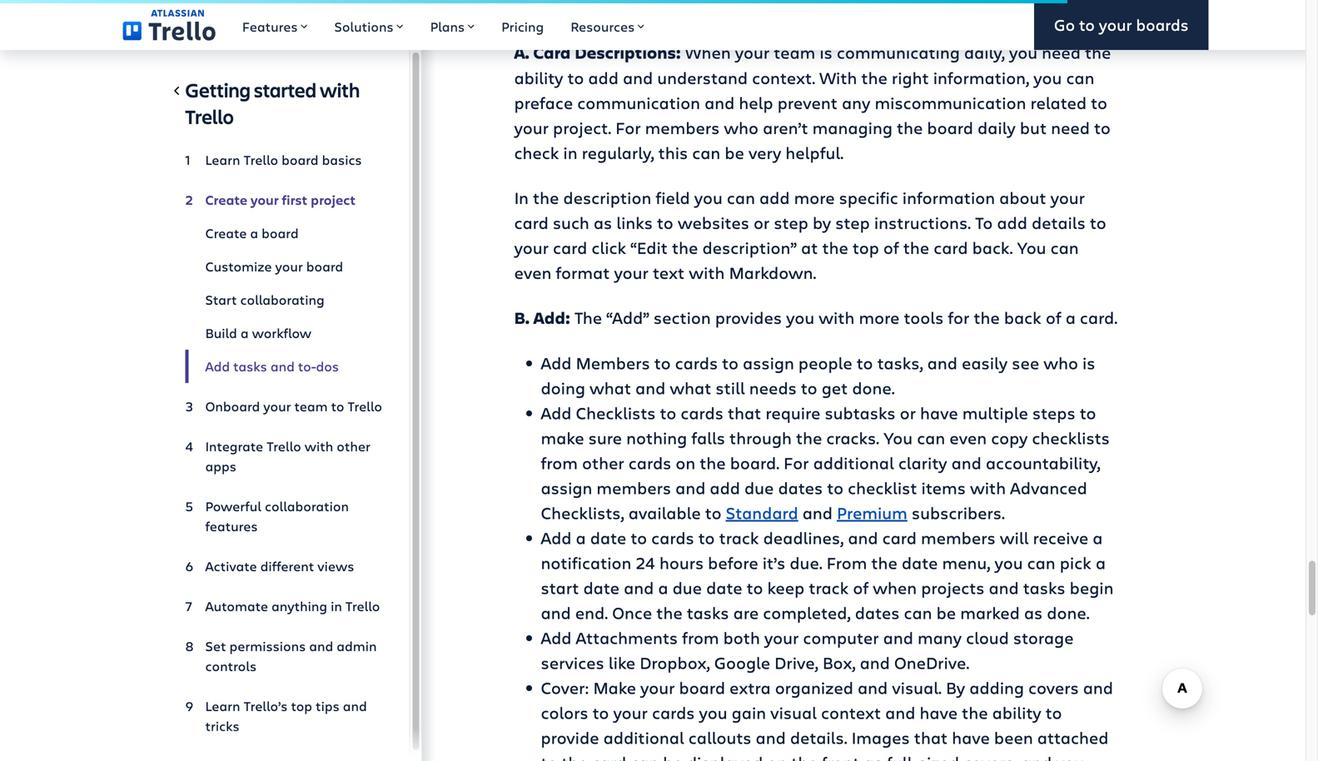 Task type: describe. For each thing, give the bounding box(es) containing it.
a right build
[[241, 324, 249, 342]]

1 horizontal spatial track
[[809, 577, 849, 599]]

sure
[[589, 427, 622, 449]]

will
[[1000, 527, 1029, 549]]

2 horizontal spatial be
[[937, 602, 957, 624]]

callouts
[[689, 727, 752, 749]]

2 vertical spatial tasks
[[687, 602, 730, 624]]

build
[[205, 324, 237, 342]]

and up context
[[858, 677, 888, 699]]

0 vertical spatial track
[[719, 527, 759, 549]]

standard
[[726, 502, 799, 524]]

onboard
[[205, 397, 260, 415]]

hours
[[660, 552, 704, 574]]

that inside "add a date to cards to track deadlines, and card members will receive a notification 24 hours before it's due. from the date menu, you can pick a start date and a due date to keep track of when projects and tasks begin and end. once the tasks are completed, dates can be marked as done. add attachments from both your computer and many cloud storage services like dropbox, google drive, box, and onedrive. cover: make your board extra organized and visual. by adding covers and colors to your cards you gain visual context and have the ability to provide additional callouts and details. images that have been attached to the card can be displayed on the front as full-sized covers, and"
[[915, 727, 948, 749]]

and up available
[[676, 477, 706, 499]]

can down receive
[[1028, 552, 1056, 574]]

and right box,
[[860, 652, 890, 674]]

you inside add checklists to cards that require subtasks or have multiple steps to make sure nothing falls through the cracks. you can even copy checklists from other cards on the board. for additional clarity and accountability, assign members and add due dates to checklist items with advanced checklists, available to
[[884, 427, 913, 449]]

of inside "add a date to cards to track deadlines, and card members will receive a notification 24 hours before it's due. from the date menu, you can pick a start date and a due date to keep track of when projects and tasks begin and end. once the tasks are completed, dates can be marked as done. add attachments from both your computer and many cloud storage services like dropbox, google drive, box, and onedrive. cover: make your board extra organized and visual. by adding covers and colors to your cards you gain visual context and have the ability to provide additional callouts and details. images that have been attached to the card can be displayed on the front as full-sized covers, and"
[[853, 577, 869, 599]]

trello's
[[244, 697, 288, 715]]

and left to-
[[271, 357, 295, 375]]

help
[[739, 91, 774, 114]]

the down by
[[962, 702, 989, 724]]

checklist
[[848, 477, 918, 499]]

the right in at the left of the page
[[533, 186, 559, 209]]

links
[[617, 211, 653, 234]]

date up notification
[[590, 527, 627, 549]]

card down "provide"
[[592, 752, 627, 761]]

checklists
[[576, 402, 656, 424]]

computer
[[803, 627, 880, 649]]

pricing link
[[488, 0, 558, 50]]

add for add members to cards to assign people to tasks, and easily see who is doing what and what still needs to get done.
[[541, 352, 572, 374]]

the down the instructions.
[[904, 236, 930, 259]]

still
[[716, 377, 745, 399]]

your down create a board link
[[275, 257, 303, 275]]

with inside getting started with trello
[[320, 77, 360, 103]]

you down will
[[995, 552, 1024, 574]]

solutions button
[[321, 0, 417, 50]]

you up callouts
[[699, 702, 728, 724]]

your up the check
[[514, 116, 549, 139]]

project.
[[553, 116, 612, 139]]

to left get
[[801, 377, 818, 399]]

provide
[[541, 727, 599, 749]]

the down falls at the bottom of page
[[700, 452, 726, 474]]

and up deadlines,
[[803, 502, 833, 524]]

started
[[254, 77, 317, 103]]

and up 'checklists'
[[636, 377, 666, 399]]

you right daily,
[[1010, 41, 1038, 63]]

to down the a. card descriptions: at the top of page
[[568, 66, 584, 89]]

your down dropbox,
[[641, 677, 675, 699]]

0 horizontal spatial in
[[331, 597, 342, 615]]

board for learn trello board basics
[[282, 151, 319, 169]]

to up nothing
[[660, 402, 677, 424]]

a down checklists,
[[576, 527, 586, 549]]

create your first project
[[205, 191, 356, 209]]

easily
[[962, 352, 1008, 374]]

preface
[[514, 91, 573, 114]]

covers
[[1029, 677, 1079, 699]]

add down about
[[998, 211, 1028, 234]]

additional inside add checklists to cards that require subtasks or have multiple steps to make sure nothing falls through the cracks. you can even copy checklists from other cards on the board. for additional clarity and accountability, assign members and add due dates to checklist items with advanced checklists, available to
[[814, 452, 895, 474]]

with inside b. add: the "add" section provides you with more tools for the back of a card.
[[819, 306, 855, 329]]

communication
[[578, 91, 701, 114]]

very
[[749, 141, 782, 164]]

the right once
[[657, 602, 683, 624]]

learn trello's top tips and tricks
[[205, 697, 367, 735]]

powerful collaboration features
[[205, 497, 349, 535]]

top inside 'learn trello's top tips and tricks'
[[291, 697, 312, 715]]

a.
[[514, 41, 530, 64]]

add inside add checklists to cards that require subtasks or have multiple steps to make sure nothing falls through the cracks. you can even copy checklists from other cards on the board. for additional clarity and accountability, assign members and add due dates to checklist items with advanced checklists, available to
[[710, 477, 741, 499]]

on inside "add a date to cards to track deadlines, and card members will receive a notification 24 hours before it's due. from the date menu, you can pick a start date and a due date to keep track of when projects and tasks begin and end. once the tasks are completed, dates can be marked as done. add attachments from both your computer and many cloud storage services like dropbox, google drive, box, and onedrive. cover: make your board extra organized and visual. by adding covers and colors to your cards you gain visual context and have the ability to provide additional callouts and details. images that have been attached to the card can be displayed on the front as full-sized covers, and"
[[768, 752, 788, 761]]

2 vertical spatial have
[[952, 727, 991, 749]]

of inside b. add: the "add" section provides you with more tools for the back of a card.
[[1046, 306, 1062, 329]]

your left boards
[[1100, 14, 1133, 35]]

0 horizontal spatial be
[[663, 752, 683, 761]]

due inside add checklists to cards that require subtasks or have multiple steps to make sure nothing falls through the cracks. you can even copy checklists from other cards on the board. for additional clarity and accountability, assign members and add due dates to checklist items with advanced checklists, available to
[[745, 477, 774, 499]]

items
[[922, 477, 966, 499]]

cards down nothing
[[629, 452, 672, 474]]

other inside add checklists to cards that require subtasks or have multiple steps to make sure nothing falls through the cracks. you can even copy checklists from other cards on the board. for additional clarity and accountability, assign members and add due dates to checklist items with advanced checklists, available to
[[582, 452, 625, 474]]

helpful.
[[786, 141, 844, 164]]

a up customize
[[250, 224, 258, 242]]

end.
[[576, 602, 608, 624]]

set permissions and admin controls link
[[185, 630, 383, 683]]

2 what from the left
[[670, 377, 712, 399]]

begin
[[1070, 577, 1114, 599]]

0 vertical spatial need
[[1042, 41, 1081, 63]]

and down 'gain'
[[756, 727, 786, 749]]

from
[[827, 552, 868, 574]]

can up related
[[1067, 66, 1095, 89]]

first
[[282, 191, 308, 209]]

and down 24
[[624, 577, 654, 599]]

members inside when your team is communicating daily, you need the ability to add and understand context. with the right information, you can preface communication and help prevent any miscommunication related to your project. for members who aren't managing the board daily but need to check in regularly, this can be very helpful.
[[645, 116, 720, 139]]

for
[[948, 306, 970, 329]]

you up related
[[1034, 66, 1063, 89]]

to up "hours"
[[699, 527, 715, 549]]

in
[[514, 186, 529, 209]]

when your team is communicating daily, you need the ability to add and understand context. with the right information, you can preface communication and help prevent any miscommunication related to your project. for members who aren't managing the board daily but need to check in regularly, this can be very helpful.
[[514, 41, 1112, 164]]

and up items
[[952, 452, 982, 474]]

to right but
[[1095, 116, 1111, 139]]

details.
[[791, 727, 848, 749]]

plans button
[[417, 0, 488, 50]]

can up websites
[[727, 186, 756, 209]]

to down make
[[593, 702, 609, 724]]

have inside add checklists to cards that require subtasks or have multiple steps to make sure nothing falls through the cracks. you can even copy checklists from other cards on the board. for additional clarity and accountability, assign members and add due dates to checklist items with advanced checklists, available to
[[921, 402, 959, 424]]

subscribers.
[[912, 502, 1006, 524]]

by
[[813, 211, 832, 234]]

multiple
[[963, 402, 1029, 424]]

back
[[1005, 306, 1042, 329]]

a right pick
[[1096, 552, 1106, 574]]

done. inside the add members to cards to assign people to tasks, and easily see who is doing what and what still needs to get done.
[[853, 377, 895, 399]]

to right related
[[1092, 91, 1108, 114]]

board inside when your team is communicating daily, you need the ability to add and understand context. with the right information, you can preface communication and help prevent any miscommunication related to your project. for members who aren't managing the board daily but need to check in regularly, this can be very helpful.
[[928, 116, 974, 139]]

to down section
[[655, 352, 671, 374]]

organized
[[775, 677, 854, 699]]

apps
[[205, 457, 237, 475]]

card.
[[1081, 306, 1118, 329]]

the
[[575, 306, 602, 329]]

trello inside integrate trello with other apps
[[267, 437, 301, 455]]

resources
[[571, 17, 635, 35]]

dates inside "add a date to cards to track deadlines, and card members will receive a notification 24 hours before it's due. from the date menu, you can pick a start date and a due date to keep track of when projects and tasks begin and end. once the tasks are completed, dates can be marked as done. add attachments from both your computer and many cloud storage services like dropbox, google drive, box, and onedrive. cover: make your board extra organized and visual. by adding covers and colors to your cards you gain visual context and have the ability to provide additional callouts and details. images that have been attached to the card can be displayed on the front as full-sized covers, and"
[[855, 602, 900, 624]]

of inside in the description field you can add more specific information about your card such as links to websites or step by step instructions. to add details to your card click "edit the description" at the top of the card back. you can even format your text with markdown.
[[884, 236, 900, 259]]

board inside "add a date to cards to track deadlines, and card members will receive a notification 24 hours before it's due. from the date menu, you can pick a start date and a due date to keep track of when projects and tasks begin and end. once the tasks are completed, dates can be marked as done. add attachments from both your computer and many cloud storage services like dropbox, google drive, box, and onedrive. cover: make your board extra organized and visual. by adding covers and colors to your cards you gain visual context and have the ability to provide additional callouts and details. images that have been attached to the card can be displayed on the front as full-sized covers, and"
[[679, 677, 726, 699]]

card down the instructions.
[[934, 236, 969, 259]]

to left tasks,
[[857, 352, 874, 374]]

cards up falls at the bottom of page
[[681, 402, 724, 424]]

can right this
[[693, 141, 721, 164]]

to up 24
[[631, 527, 647, 549]]

pricing
[[502, 17, 544, 35]]

drive,
[[775, 652, 819, 674]]

gain
[[732, 702, 767, 724]]

even inside in the description field you can add more specific information about your card such as links to websites or step by step instructions. to add details to your card click "edit the description" at the top of the card back. you can even format your text with markdown.
[[514, 261, 552, 284]]

premium link
[[837, 502, 908, 524]]

to up standard and premium subscribers.
[[828, 477, 844, 499]]

features
[[242, 17, 298, 35]]

create a board link
[[185, 217, 383, 250]]

card down premium
[[883, 527, 917, 549]]

to down covers
[[1046, 702, 1063, 724]]

can down the details
[[1051, 236, 1079, 259]]

add for add checklists to cards that require subtasks or have multiple steps to make sure nothing falls through the cracks. you can even copy checklists from other cards on the board. for additional clarity and accountability, assign members and add due dates to checklist items with advanced checklists, available to
[[541, 402, 572, 424]]

and down standard and premium subscribers.
[[848, 527, 879, 549]]

for inside add checklists to cards that require subtasks or have multiple steps to make sure nothing falls through the cracks. you can even copy checklists from other cards on the board. for additional clarity and accountability, assign members and add due dates to checklist items with advanced checklists, available to
[[784, 452, 809, 474]]

top inside in the description field you can add more specific information about your card such as links to websites or step by step instructions. to add details to your card click "edit the description" at the top of the card back. you can even format your text with markdown.
[[853, 236, 880, 259]]

tools
[[904, 306, 944, 329]]

learn for learn trello's top tips and tricks
[[205, 697, 240, 715]]

2 horizontal spatial as
[[1025, 602, 1043, 624]]

in the description field you can add more specific information about your card such as links to websites or step by step instructions. to add details to your card click "edit the description" at the top of the card back. you can even format your text with markdown.
[[514, 186, 1107, 284]]

receive
[[1034, 527, 1089, 549]]

to right the details
[[1090, 211, 1107, 234]]

ability inside "add a date to cards to track deadlines, and card members will receive a notification 24 hours before it's due. from the date menu, you can pick a start date and a due date to keep track of when projects and tasks begin and end. once the tasks are completed, dates can be marked as done. add attachments from both your computer and many cloud storage services like dropbox, google drive, box, and onedrive. cover: make your board extra organized and visual. by adding covers and colors to your cards you gain visual context and have the ability to provide additional callouts and details. images that have been attached to the card can be displayed on the front as full-sized covers, and"
[[993, 702, 1042, 724]]

tasks,
[[878, 352, 924, 374]]

checklists,
[[541, 502, 625, 524]]

adding
[[970, 677, 1025, 699]]

add for add tasks and to-dos
[[205, 357, 230, 375]]

date down before
[[707, 577, 743, 599]]

"edit
[[631, 236, 668, 259]]

make
[[541, 427, 585, 449]]

section
[[654, 306, 711, 329]]

set
[[205, 637, 226, 655]]

automate anything in trello link
[[185, 590, 383, 623]]

miscommunication
[[875, 91, 1027, 114]]

date up end.
[[584, 577, 620, 599]]

card down in at the left of the page
[[514, 211, 549, 234]]

1 step from the left
[[774, 211, 809, 234]]

and down 'understand'
[[705, 91, 735, 114]]

admin
[[337, 637, 377, 655]]

text
[[653, 261, 685, 284]]

anything
[[272, 597, 327, 615]]

1 vertical spatial need
[[1052, 116, 1091, 139]]

to down "provide"
[[541, 752, 558, 761]]

completed,
[[763, 602, 851, 624]]

with
[[820, 66, 858, 89]]

your down make
[[614, 702, 648, 724]]

attachments
[[576, 627, 678, 649]]

attached
[[1038, 727, 1109, 749]]

can up many
[[904, 602, 933, 624]]

the up 'when'
[[872, 552, 898, 574]]

team for to
[[295, 397, 328, 415]]

go
[[1055, 14, 1076, 35]]

the down the details.
[[792, 752, 818, 761]]

your up the details
[[1051, 186, 1086, 209]]

add up services
[[541, 627, 572, 649]]

both
[[724, 627, 761, 649]]

the down "provide"
[[562, 752, 588, 761]]

to right go
[[1080, 14, 1096, 35]]

and right covers
[[1084, 677, 1114, 699]]

your down add tasks and to-dos
[[264, 397, 291, 415]]

card down such
[[553, 236, 588, 259]]

advanced
[[1011, 477, 1088, 499]]

to up still
[[722, 352, 739, 374]]

add down checklists,
[[541, 527, 572, 549]]

to down dos
[[331, 397, 344, 415]]

a right receive
[[1093, 527, 1103, 549]]

who inside when your team is communicating daily, you need the ability to add and understand context. with the right information, you can preface communication and help prevent any miscommunication related to your project. for members who aren't managing the board daily but need to check in regularly, this can be very helpful.
[[724, 116, 759, 139]]

the right at
[[823, 236, 849, 259]]

your down in at the left of the page
[[514, 236, 549, 259]]

automate
[[205, 597, 268, 615]]

subtasks
[[825, 402, 896, 424]]

from inside add checklists to cards that require subtasks or have multiple steps to make sure nothing falls through the cracks. you can even copy checklists from other cards on the board. for additional clarity and accountability, assign members and add due dates to checklist items with advanced checklists, available to
[[541, 452, 578, 474]]

cover:
[[541, 677, 589, 699]]

and down visual.
[[886, 702, 916, 724]]

the down miscommunication
[[897, 116, 923, 139]]

assign inside add checklists to cards that require subtasks or have multiple steps to make sure nothing falls through the cracks. you can even copy checklists from other cards on the board. for additional clarity and accountability, assign members and add due dates to checklist items with advanced checklists, available to
[[541, 477, 593, 499]]

the down require
[[796, 427, 823, 449]]

getting started with trello
[[185, 77, 360, 130]]



Task type: vqa. For each thing, say whether or not it's contained in the screenshot.
STORAGE
yes



Task type: locate. For each thing, give the bounding box(es) containing it.
have up covers,
[[952, 727, 991, 749]]

or inside in the description field you can add more specific information about your card such as links to websites or step by step instructions. to add details to your card click "edit the description" at the top of the card back. you can even format your text with markdown.
[[754, 211, 770, 234]]

1 vertical spatial assign
[[541, 477, 593, 499]]

page progress progress bar
[[0, 0, 1068, 3]]

0 horizontal spatial you
[[884, 427, 913, 449]]

team down to-
[[295, 397, 328, 415]]

front
[[822, 752, 860, 761]]

create inside 'link'
[[205, 191, 248, 209]]

provides
[[716, 306, 782, 329]]

done. inside "add a date to cards to track deadlines, and card members will receive a notification 24 hours before it's due. from the date menu, you can pick a start date and a due date to keep track of when projects and tasks begin and end. once the tasks are completed, dates can be marked as done. add attachments from both your computer and many cloud storage services like dropbox, google drive, box, and onedrive. cover: make your board extra organized and visual. by adding covers and colors to your cards you gain visual context and have the ability to provide additional callouts and details. images that have been attached to the card can be displayed on the front as full-sized covers, and"
[[1048, 602, 1090, 624]]

2 step from the left
[[836, 211, 870, 234]]

atlassian trello image
[[123, 9, 216, 41]]

cards down dropbox,
[[652, 702, 695, 724]]

who right 'see'
[[1044, 352, 1079, 374]]

due inside "add a date to cards to track deadlines, and card members will receive a notification 24 hours before it's due. from the date menu, you can pick a start date and a due date to keep track of when projects and tasks begin and end. once the tasks are completed, dates can be marked as done. add attachments from both your computer and many cloud storage services like dropbox, google drive, box, and onedrive. cover: make your board extra organized and visual. by adding covers and colors to your cards you gain visual context and have the ability to provide additional callouts and details. images that have been attached to the card can be displayed on the front as full-sized covers, and"
[[673, 577, 702, 599]]

2 learn from the top
[[205, 697, 240, 715]]

0 horizontal spatial done.
[[853, 377, 895, 399]]

and left many
[[884, 627, 914, 649]]

date up 'when'
[[902, 552, 938, 574]]

1 horizontal spatial who
[[1044, 352, 1079, 374]]

1 learn from the top
[[205, 151, 240, 169]]

1 vertical spatial as
[[1025, 602, 1043, 624]]

in right anything
[[331, 597, 342, 615]]

1 horizontal spatial for
[[784, 452, 809, 474]]

and inside 'learn trello's top tips and tricks'
[[343, 697, 367, 715]]

and up marked
[[989, 577, 1020, 599]]

1 vertical spatial due
[[673, 577, 702, 599]]

with inside in the description field you can add more specific information about your card such as links to websites or step by step instructions. to add details to your card click "edit the description" at the top of the card back. you can even format your text with markdown.
[[689, 261, 725, 284]]

integrate
[[205, 437, 263, 455]]

you inside in the description field you can add more specific information about your card such as links to websites or step by step instructions. to add details to your card click "edit the description" at the top of the card back. you can even format your text with markdown.
[[695, 186, 723, 209]]

who inside the add members to cards to assign people to tasks, and easily see who is doing what and what still needs to get done.
[[1044, 352, 1079, 374]]

1 vertical spatial you
[[884, 427, 913, 449]]

permissions
[[230, 637, 306, 655]]

more up by
[[794, 186, 835, 209]]

with
[[320, 77, 360, 103], [689, 261, 725, 284], [819, 306, 855, 329], [305, 437, 333, 455], [971, 477, 1007, 499]]

learn trello board basics
[[205, 151, 362, 169]]

with inside add checklists to cards that require subtasks or have multiple steps to make sure nothing falls through the cracks. you can even copy checklists from other cards on the board. for additional clarity and accountability, assign members and add due dates to checklist items with advanced checklists, available to
[[971, 477, 1007, 499]]

and down start
[[541, 602, 571, 624]]

on down falls at the bottom of page
[[676, 452, 696, 474]]

2 vertical spatial be
[[663, 752, 683, 761]]

done.
[[853, 377, 895, 399], [1048, 602, 1090, 624]]

is inside the add members to cards to assign people to tasks, and easily see who is doing what and what still needs to get done.
[[1083, 352, 1096, 374]]

have down by
[[920, 702, 958, 724]]

0 horizontal spatial that
[[728, 402, 762, 424]]

that inside add checklists to cards that require subtasks or have multiple steps to make sure nothing falls through the cracks. you can even copy checklists from other cards on the board. for additional clarity and accountability, assign members and add due dates to checklist items with advanced checklists, available to
[[728, 402, 762, 424]]

1 horizontal spatial even
[[950, 427, 987, 449]]

your up drive,
[[765, 627, 799, 649]]

0 horizontal spatial ability
[[514, 66, 564, 89]]

websites
[[678, 211, 750, 234]]

in
[[564, 141, 578, 164], [331, 597, 342, 615]]

you inside b. add: the "add" section provides you with more tools for the back of a card.
[[787, 306, 815, 329]]

0 vertical spatial of
[[884, 236, 900, 259]]

displayed
[[687, 752, 763, 761]]

ability up been on the right
[[993, 702, 1042, 724]]

daily
[[978, 116, 1016, 139]]

0 vertical spatial members
[[645, 116, 720, 139]]

start
[[541, 577, 579, 599]]

1 horizontal spatial on
[[768, 752, 788, 761]]

track down from
[[809, 577, 849, 599]]

additional
[[814, 452, 895, 474], [604, 727, 685, 749]]

for
[[616, 116, 641, 139], [784, 452, 809, 474]]

from inside "add a date to cards to track deadlines, and card members will receive a notification 24 hours before it's due. from the date menu, you can pick a start date and a due date to keep track of when projects and tasks begin and end. once the tasks are completed, dates can be marked as done. add attachments from both your computer and many cloud storage services like dropbox, google drive, box, and onedrive. cover: make your board extra organized and visual. by adding covers and colors to your cards you gain visual context and have the ability to provide additional callouts and details. images that have been attached to the card can be displayed on the front as full-sized covers, and"
[[682, 627, 719, 649]]

can
[[1067, 66, 1095, 89], [693, 141, 721, 164], [727, 186, 756, 209], [1051, 236, 1079, 259], [917, 427, 946, 449], [1028, 552, 1056, 574], [904, 602, 933, 624], [631, 752, 659, 761]]

members inside "add a date to cards to track deadlines, and card members will receive a notification 24 hours before it's due. from the date menu, you can pick a start date and a due date to keep track of when projects and tasks begin and end. once the tasks are completed, dates can be marked as done. add attachments from both your computer and many cloud storage services like dropbox, google drive, box, and onedrive. cover: make your board extra organized and visual. by adding covers and colors to your cards you gain visual context and have the ability to provide additional callouts and details. images that have been attached to the card can be displayed on the front as full-sized covers, and"
[[921, 527, 996, 549]]

and up communication
[[623, 66, 653, 89]]

1 horizontal spatial from
[[682, 627, 719, 649]]

1 horizontal spatial in
[[564, 141, 578, 164]]

create a board
[[205, 224, 299, 242]]

1 vertical spatial track
[[809, 577, 849, 599]]

add tasks and to-dos
[[205, 357, 339, 375]]

assign inside the add members to cards to assign people to tasks, and easily see who is doing what and what still needs to get done.
[[743, 352, 795, 374]]

add down board.
[[710, 477, 741, 499]]

add inside add checklists to cards that require subtasks or have multiple steps to make sure nothing falls through the cracks. you can even copy checklists from other cards on the board. for additional clarity and accountability, assign members and add due dates to checklist items with advanced checklists, available to
[[541, 402, 572, 424]]

1 vertical spatial top
[[291, 697, 312, 715]]

learn inside 'learn trello's top tips and tricks'
[[205, 697, 240, 715]]

in inside when your team is communicating daily, you need the ability to add and understand context. with the right information, you can preface communication and help prevent any miscommunication related to your project. for members who aren't managing the board daily but need to check in regularly, this can be very helpful.
[[564, 141, 578, 164]]

understand
[[658, 66, 748, 89]]

board down create your first project
[[262, 224, 299, 242]]

build a workflow
[[205, 324, 312, 342]]

activate different views link
[[185, 550, 383, 583]]

trello inside getting started with trello
[[185, 103, 234, 130]]

to right available
[[705, 502, 722, 524]]

2 vertical spatial of
[[853, 577, 869, 599]]

0 vertical spatial team
[[774, 41, 816, 63]]

cards
[[675, 352, 718, 374], [681, 402, 724, 424], [629, 452, 672, 474], [652, 527, 695, 549], [652, 702, 695, 724]]

been
[[995, 727, 1034, 749]]

1 vertical spatial is
[[1083, 352, 1096, 374]]

board for create a board
[[262, 224, 299, 242]]

0 vertical spatial learn
[[205, 151, 240, 169]]

1 horizontal spatial other
[[582, 452, 625, 474]]

1 horizontal spatial team
[[774, 41, 816, 63]]

assign up checklists,
[[541, 477, 593, 499]]

0 vertical spatial due
[[745, 477, 774, 499]]

a down "hours"
[[658, 577, 669, 599]]

1 horizontal spatial more
[[859, 306, 900, 329]]

2 horizontal spatial of
[[1046, 306, 1062, 329]]

b. add: the "add" section provides you with more tools for the back of a card.
[[514, 306, 1118, 329]]

0 horizontal spatial for
[[616, 116, 641, 139]]

when
[[685, 41, 731, 63]]

create for create a board
[[205, 224, 247, 242]]

1 vertical spatial that
[[915, 727, 948, 749]]

0 horizontal spatial track
[[719, 527, 759, 549]]

1 vertical spatial have
[[920, 702, 958, 724]]

0 horizontal spatial of
[[853, 577, 869, 599]]

learn for learn trello board basics
[[205, 151, 240, 169]]

cards inside the add members to cards to assign people to tasks, and easily see who is doing what and what still needs to get done.
[[675, 352, 718, 374]]

can down make
[[631, 752, 659, 761]]

go to your boards link
[[1035, 0, 1209, 50]]

and inside set permissions and admin controls
[[309, 637, 333, 655]]

0 vertical spatial in
[[564, 141, 578, 164]]

with down onboard your team to trello
[[305, 437, 333, 455]]

1 horizontal spatial as
[[864, 752, 883, 761]]

create for create your first project
[[205, 191, 248, 209]]

2 horizontal spatial tasks
[[1024, 577, 1066, 599]]

related
[[1031, 91, 1087, 114]]

and right tasks,
[[928, 352, 958, 374]]

can up clarity on the bottom right of page
[[917, 427, 946, 449]]

1 vertical spatial be
[[937, 602, 957, 624]]

done. down begin
[[1048, 602, 1090, 624]]

keep
[[768, 577, 805, 599]]

on inside add checklists to cards that require subtasks or have multiple steps to make sure nothing falls through the cracks. you can even copy checklists from other cards on the board. for additional clarity and accountability, assign members and add due dates to checklist items with advanced checklists, available to
[[676, 452, 696, 474]]

your up context.
[[735, 41, 770, 63]]

0 vertical spatial you
[[1018, 236, 1047, 259]]

1 vertical spatial learn
[[205, 697, 240, 715]]

for inside when your team is communicating daily, you need the ability to add and understand context. with the right information, you can preface communication and help prevent any miscommunication related to your project. for members who aren't managing the board daily but need to check in regularly, this can be very helpful.
[[616, 116, 641, 139]]

board down dropbox,
[[679, 677, 726, 699]]

you up clarity on the bottom right of page
[[884, 427, 913, 449]]

1 create from the top
[[205, 191, 248, 209]]

0 vertical spatial who
[[724, 116, 759, 139]]

0 horizontal spatial additional
[[604, 727, 685, 749]]

"add"
[[607, 306, 650, 329]]

ability inside when your team is communicating daily, you need the ability to add and understand context. with the right information, you can preface communication and help prevent any miscommunication related to your project. for members who aren't managing the board daily but need to check in regularly, this can be very helpful.
[[514, 66, 564, 89]]

members inside add checklists to cards that require subtasks or have multiple steps to make sure nothing falls through the cracks. you can even copy checklists from other cards on the board. for additional clarity and accountability, assign members and add due dates to checklist items with advanced checklists, available to
[[597, 477, 672, 499]]

the inside b. add: the "add" section provides you with more tools for the back of a card.
[[974, 306, 1000, 329]]

context.
[[752, 66, 816, 89]]

and down been on the right
[[1022, 752, 1052, 761]]

as inside in the description field you can add more specific information about your card such as links to websites or step by step instructions. to add details to your card click "edit the description" at the top of the card back. you can even format your text with markdown.
[[594, 211, 613, 234]]

see
[[1013, 352, 1040, 374]]

copy
[[992, 427, 1028, 449]]

2 vertical spatial as
[[864, 752, 883, 761]]

notification
[[541, 552, 632, 574]]

additional inside "add a date to cards to track deadlines, and card members will receive a notification 24 hours before it's due. from the date menu, you can pick a start date and a due date to keep track of when projects and tasks begin and end. once the tasks are completed, dates can be marked as done. add attachments from both your computer and many cloud storage services like dropbox, google drive, box, and onedrive. cover: make your board extra organized and visual. by adding covers and colors to your cards you gain visual context and have the ability to provide additional callouts and details. images that have been attached to the card can be displayed on the front as full-sized covers, and"
[[604, 727, 685, 749]]

1 vertical spatial tasks
[[1024, 577, 1066, 599]]

projects
[[922, 577, 985, 599]]

board for customize your board
[[306, 257, 343, 275]]

1 vertical spatial from
[[682, 627, 719, 649]]

0 vertical spatial done.
[[853, 377, 895, 399]]

1 vertical spatial dates
[[855, 602, 900, 624]]

you down the details
[[1018, 236, 1047, 259]]

top left tips
[[291, 697, 312, 715]]

step down specific
[[836, 211, 870, 234]]

the up "any"
[[862, 66, 888, 89]]

what left still
[[670, 377, 712, 399]]

0 vertical spatial more
[[794, 186, 835, 209]]

standard link
[[726, 502, 799, 524]]

pick
[[1060, 552, 1092, 574]]

0 vertical spatial for
[[616, 116, 641, 139]]

back.
[[973, 236, 1014, 259]]

0 vertical spatial from
[[541, 452, 578, 474]]

start
[[205, 291, 237, 309]]

daily,
[[965, 41, 1006, 63]]

activate different views
[[205, 557, 354, 575]]

1 horizontal spatial done.
[[1048, 602, 1090, 624]]

0 vertical spatial on
[[676, 452, 696, 474]]

with right started
[[320, 77, 360, 103]]

team for is
[[774, 41, 816, 63]]

be up many
[[937, 602, 957, 624]]

your inside 'link'
[[251, 191, 279, 209]]

0 vertical spatial as
[[594, 211, 613, 234]]

add down very
[[760, 186, 790, 209]]

0 horizontal spatial from
[[541, 452, 578, 474]]

even
[[514, 261, 552, 284], [950, 427, 987, 449]]

add down build
[[205, 357, 230, 375]]

team inside when your team is communicating daily, you need the ability to add and understand context. with the right information, you can preface communication and help prevent any miscommunication related to your project. for members who aren't managing the board daily but need to check in regularly, this can be very helpful.
[[774, 41, 816, 63]]

getting
[[185, 77, 251, 103]]

regularly,
[[582, 141, 655, 164]]

of right back
[[1046, 306, 1062, 329]]

1 horizontal spatial that
[[915, 727, 948, 749]]

to up checklists
[[1080, 402, 1097, 424]]

step
[[774, 211, 809, 234], [836, 211, 870, 234]]

dates down 'when'
[[855, 602, 900, 624]]

to down field
[[657, 211, 674, 234]]

needs
[[750, 377, 797, 399]]

dates inside add checklists to cards that require subtasks or have multiple steps to make sure nothing falls through the cracks. you can even copy checklists from other cards on the board. for additional clarity and accountability, assign members and add due dates to checklist items with advanced checklists, available to
[[779, 477, 823, 499]]

0 vertical spatial is
[[820, 41, 833, 63]]

need down related
[[1052, 116, 1091, 139]]

0 vertical spatial have
[[921, 402, 959, 424]]

the down the go to your boards
[[1086, 41, 1112, 63]]

through
[[730, 427, 792, 449]]

1 horizontal spatial ability
[[993, 702, 1042, 724]]

0 horizontal spatial top
[[291, 697, 312, 715]]

powerful
[[205, 497, 262, 515]]

other inside integrate trello with other apps
[[337, 437, 371, 455]]

doing
[[541, 377, 586, 399]]

board down create a board link
[[306, 257, 343, 275]]

a. card descriptions:
[[514, 41, 681, 64]]

1 vertical spatial additional
[[604, 727, 685, 749]]

deadlines,
[[764, 527, 844, 549]]

even up "b."
[[514, 261, 552, 284]]

1 horizontal spatial due
[[745, 477, 774, 499]]

trello
[[185, 103, 234, 130], [244, 151, 278, 169], [348, 397, 382, 415], [267, 437, 301, 455], [346, 597, 380, 615]]

0 horizontal spatial tasks
[[233, 357, 267, 375]]

ability up preface
[[514, 66, 564, 89]]

you inside in the description field you can add more specific information about your card such as links to websites or step by step instructions. to add details to your card click "edit the description" at the top of the card back. you can even format your text with markdown.
[[1018, 236, 1047, 259]]

format
[[556, 261, 610, 284]]

your down "edit at the top
[[614, 261, 649, 284]]

get
[[822, 377, 848, 399]]

0 horizontal spatial who
[[724, 116, 759, 139]]

workflow
[[252, 324, 312, 342]]

1 horizontal spatial step
[[836, 211, 870, 234]]

onboard your team to trello link
[[185, 390, 383, 423]]

0 horizontal spatial other
[[337, 437, 371, 455]]

a inside b. add: the "add" section provides you with more tools for the back of a card.
[[1066, 306, 1076, 329]]

create
[[205, 191, 248, 209], [205, 224, 247, 242]]

can inside add checklists to cards that require subtasks or have multiple steps to make sure nothing falls through the cracks. you can even copy checklists from other cards on the board. for additional clarity and accountability, assign members and add due dates to checklist items with advanced checklists, available to
[[917, 427, 946, 449]]

are
[[734, 602, 759, 624]]

1 vertical spatial who
[[1044, 352, 1079, 374]]

2 create from the top
[[205, 224, 247, 242]]

add inside when your team is communicating daily, you need the ability to add and understand context. with the right information, you can preface communication and help prevent any miscommunication related to your project. for members who aren't managing the board daily but need to check in regularly, this can be very helpful.
[[589, 66, 619, 89]]

from down make
[[541, 452, 578, 474]]

require
[[766, 402, 821, 424]]

1 vertical spatial team
[[295, 397, 328, 415]]

be inside when your team is communicating daily, you need the ability to add and understand context. with the right information, you can preface communication and help prevent any miscommunication related to your project. for members who aren't managing the board daily but need to check in regularly, this can be very helpful.
[[725, 141, 745, 164]]

is inside when your team is communicating daily, you need the ability to add and understand context. with the right information, you can preface communication and help prevent any miscommunication related to your project. for members who aren't managing the board daily but need to check in regularly, this can be very helpful.
[[820, 41, 833, 63]]

additional down cracks.
[[814, 452, 895, 474]]

you right provides
[[787, 306, 815, 329]]

powerful collaboration features link
[[185, 490, 383, 543]]

0 vertical spatial dates
[[779, 477, 823, 499]]

0 horizontal spatial even
[[514, 261, 552, 284]]

1 vertical spatial for
[[784, 452, 809, 474]]

due up standard
[[745, 477, 774, 499]]

with inside integrate trello with other apps
[[305, 437, 333, 455]]

box,
[[823, 652, 856, 674]]

1 horizontal spatial top
[[853, 236, 880, 259]]

be left displayed in the right bottom of the page
[[663, 752, 683, 761]]

other
[[337, 437, 371, 455], [582, 452, 625, 474]]

on down 'visual'
[[768, 752, 788, 761]]

clarity
[[899, 452, 948, 474]]

create up create a board
[[205, 191, 248, 209]]

even inside add checklists to cards that require subtasks or have multiple steps to make sure nothing falls through the cracks. you can even copy checklists from other cards on the board. for additional clarity and accountability, assign members and add due dates to checklist items with advanced checklists, available to
[[950, 427, 987, 449]]

0 vertical spatial tasks
[[233, 357, 267, 375]]

cards down available
[[652, 527, 695, 549]]

0 horizontal spatial or
[[754, 211, 770, 234]]

learn trello's top tips and tricks link
[[185, 690, 383, 743]]

1 what from the left
[[590, 377, 632, 399]]

by
[[946, 677, 966, 699]]

add up doing
[[541, 352, 572, 374]]

0 horizontal spatial due
[[673, 577, 702, 599]]

0 vertical spatial even
[[514, 261, 552, 284]]

1 vertical spatial done.
[[1048, 602, 1090, 624]]

you up websites
[[695, 186, 723, 209]]

cloud
[[967, 627, 1010, 649]]

learn trello board basics link
[[185, 143, 383, 177]]

it's
[[763, 552, 786, 574]]

0 horizontal spatial as
[[594, 211, 613, 234]]

learn down the getting
[[205, 151, 240, 169]]

sized
[[919, 752, 960, 761]]

top down specific
[[853, 236, 880, 259]]

more inside b. add: the "add" section provides you with more tools for the back of a card.
[[859, 306, 900, 329]]

1 vertical spatial on
[[768, 752, 788, 761]]

start collaborating link
[[185, 283, 383, 317]]

add checklists to cards that require subtasks or have multiple steps to make sure nothing falls through the cracks. you can even copy checklists from other cards on the board. for additional clarity and accountability, assign members and add due dates to checklist items with advanced checklists, available to
[[541, 402, 1110, 524]]

0 vertical spatial additional
[[814, 452, 895, 474]]

have up clarity on the bottom right of page
[[921, 402, 959, 424]]

assign
[[743, 352, 795, 374], [541, 477, 593, 499]]

0 vertical spatial ability
[[514, 66, 564, 89]]

specific
[[839, 186, 899, 209]]

1 horizontal spatial you
[[1018, 236, 1047, 259]]

or inside add checklists to cards that require subtasks or have multiple steps to make sure nothing falls through the cracks. you can even copy checklists from other cards on the board. for additional clarity and accountability, assign members and add due dates to checklist items with advanced checklists, available to
[[900, 402, 916, 424]]

1 vertical spatial members
[[597, 477, 672, 499]]

1 horizontal spatial be
[[725, 141, 745, 164]]

the up text
[[672, 236, 699, 259]]

falls
[[692, 427, 726, 449]]

that up sized
[[915, 727, 948, 749]]

from up dropbox,
[[682, 627, 719, 649]]

more inside in the description field you can add more specific information about your card such as links to websites or step by step instructions. to add details to your card click "edit the description" at the top of the card back. you can even format your text with markdown.
[[794, 186, 835, 209]]

1 vertical spatial more
[[859, 306, 900, 329]]

1 horizontal spatial dates
[[855, 602, 900, 624]]

1 horizontal spatial or
[[900, 402, 916, 424]]

1 vertical spatial of
[[1046, 306, 1062, 329]]

2 vertical spatial members
[[921, 527, 996, 549]]

to-
[[298, 357, 316, 375]]

date
[[590, 527, 627, 549], [902, 552, 938, 574], [584, 577, 620, 599], [707, 577, 743, 599]]

add inside the add members to cards to assign people to tasks, and easily see who is doing what and what still needs to get done.
[[541, 352, 572, 374]]

create up customize
[[205, 224, 247, 242]]

0 horizontal spatial team
[[295, 397, 328, 415]]

0 horizontal spatial dates
[[779, 477, 823, 499]]

0 vertical spatial assign
[[743, 352, 795, 374]]

to up are
[[747, 577, 764, 599]]

1 horizontal spatial assign
[[743, 352, 795, 374]]

1 horizontal spatial additional
[[814, 452, 895, 474]]

0 horizontal spatial step
[[774, 211, 809, 234]]

who down help
[[724, 116, 759, 139]]

board.
[[730, 452, 780, 474]]

as
[[594, 211, 613, 234], [1025, 602, 1043, 624], [864, 752, 883, 761]]

or right subtasks
[[900, 402, 916, 424]]



